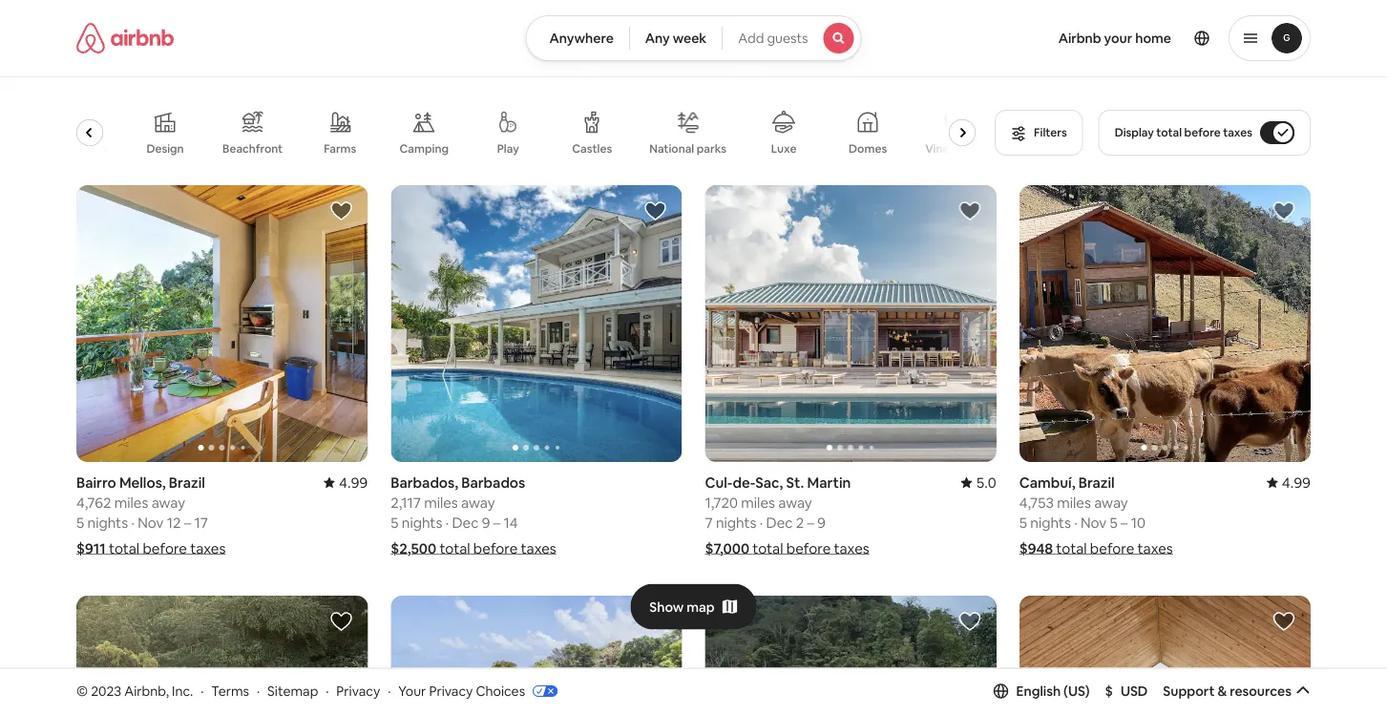 Task type: locate. For each thing, give the bounding box(es) containing it.
© 2023 airbnb, inc. ·
[[76, 682, 204, 700]]

1 away from the left
[[151, 493, 185, 512]]

2 5 from the left
[[391, 513, 399, 532]]

privacy right your
[[429, 682, 473, 700]]

miles down mellos,
[[114, 493, 148, 512]]

sitemap link
[[267, 682, 318, 700]]

nights down 4,753
[[1031, 513, 1071, 532]]

national
[[650, 141, 694, 156]]

away right 4,753
[[1094, 493, 1128, 512]]

before inside barbados, barbados 2,117 miles away 5 nights · dec 9 – 14 $2,500 total before taxes
[[473, 539, 518, 558]]

group containing national parks
[[28, 95, 984, 170]]

4,753
[[1020, 493, 1054, 512]]

mellos,
[[119, 473, 166, 492]]

miles inside bairro mellos, brazil 4,762 miles away 5 nights · nov 12 – 17 $911 total before taxes
[[114, 493, 148, 512]]

5 down 4,753
[[1020, 513, 1027, 532]]

0 horizontal spatial brazil
[[169, 473, 205, 492]]

4.99 for cambuí, brazil 4,753 miles away 5 nights · nov 5 – 10 $948 total before taxes
[[1282, 473, 1311, 492]]

· left 12
[[131, 513, 135, 532]]

1 miles from the left
[[114, 493, 148, 512]]

1 nights from the left
[[87, 513, 128, 532]]

luxe
[[771, 141, 797, 156]]

· left privacy "link" at the left bottom of the page
[[326, 682, 329, 700]]

dec left the 2
[[766, 513, 793, 532]]

·
[[131, 513, 135, 532], [446, 513, 449, 532], [760, 513, 763, 532], [1074, 513, 1078, 532], [201, 682, 204, 700], [257, 682, 260, 700], [326, 682, 329, 700], [388, 682, 391, 700]]

nights inside barbados, barbados 2,117 miles away 5 nights · dec 9 – 14 $2,500 total before taxes
[[402, 513, 442, 532]]

nov left 12
[[138, 513, 164, 532]]

2 brazil from the left
[[1079, 473, 1115, 492]]

miles inside cul-de-sac, st. martin 1,720 miles away 7 nights · dec 2 – 9 $7,000 total before taxes
[[741, 493, 775, 512]]

None search field
[[526, 15, 862, 61]]

miles down cambuí,
[[1057, 493, 1091, 512]]

$
[[1105, 683, 1113, 700]]

nights down 1,720
[[716, 513, 757, 532]]

1 horizontal spatial privacy
[[429, 682, 473, 700]]

· left your
[[388, 682, 391, 700]]

· down cambuí,
[[1074, 513, 1078, 532]]

9 inside cul-de-sac, st. martin 1,720 miles away 7 nights · dec 2 – 9 $7,000 total before taxes
[[818, 513, 826, 532]]

2 – from the left
[[493, 513, 500, 532]]

nov inside cambuí, brazil 4,753 miles away 5 nights · nov 5 – 10 $948 total before taxes
[[1081, 513, 1107, 532]]

privacy
[[336, 682, 380, 700], [429, 682, 473, 700]]

5.0
[[976, 473, 997, 492]]

3 away from the left
[[778, 493, 812, 512]]

2 nov from the left
[[1081, 513, 1107, 532]]

nov left the 10
[[1081, 513, 1107, 532]]

– left the 10
[[1121, 513, 1128, 532]]

2 4.99 from the left
[[1282, 473, 1311, 492]]

support
[[1163, 683, 1215, 700]]

$7,000
[[705, 539, 750, 558]]

before
[[1185, 125, 1221, 140], [143, 539, 187, 558], [473, 539, 518, 558], [787, 539, 831, 558], [1090, 539, 1135, 558]]

total right $2,500
[[440, 539, 470, 558]]

5 down 4,762 at the left bottom of the page
[[76, 513, 84, 532]]

choices
[[476, 682, 525, 700]]

9 left 14
[[482, 513, 490, 532]]

1 horizontal spatial 4.99 out of 5 average rating image
[[1267, 473, 1311, 492]]

3 5 from the left
[[1020, 513, 1027, 532]]

– right the 2
[[807, 513, 815, 532]]

5 left the 10
[[1110, 513, 1118, 532]]

4 away from the left
[[1094, 493, 1128, 512]]

0 horizontal spatial privacy
[[336, 682, 380, 700]]

· inside barbados, barbados 2,117 miles away 5 nights · dec 9 – 14 $2,500 total before taxes
[[446, 513, 449, 532]]

total inside bairro mellos, brazil 4,762 miles away 5 nights · nov 12 – 17 $911 total before taxes
[[109, 539, 140, 558]]

2 4.99 out of 5 average rating image from the left
[[1267, 473, 1311, 492]]

1 horizontal spatial 9
[[818, 513, 826, 532]]

away down st.
[[778, 493, 812, 512]]

show map button
[[630, 584, 757, 630]]

before down the 10
[[1090, 539, 1135, 558]]

total inside cambuí, brazil 4,753 miles away 5 nights · nov 5 – 10 $948 total before taxes
[[1056, 539, 1087, 558]]

privacy link
[[336, 682, 380, 700]]

2 dec from the left
[[766, 513, 793, 532]]

– left 14
[[493, 513, 500, 532]]

before down the 2
[[787, 539, 831, 558]]

inc.
[[172, 682, 193, 700]]

before inside button
[[1185, 125, 1221, 140]]

total right $7,000
[[753, 539, 783, 558]]

4.99 out of 5 average rating image for bairro mellos, brazil 4,762 miles away 5 nights · nov 12 – 17 $911 total before taxes
[[324, 473, 368, 492]]

· inside cambuí, brazil 4,753 miles away 5 nights · nov 5 – 10 $948 total before taxes
[[1074, 513, 1078, 532]]

cambuí,
[[1020, 473, 1076, 492]]

de-
[[733, 473, 756, 492]]

filters
[[1034, 125, 1067, 140]]

nights
[[87, 513, 128, 532], [402, 513, 442, 532], [716, 513, 757, 532], [1031, 513, 1071, 532]]

4.99
[[339, 473, 368, 492], [1282, 473, 1311, 492]]

1 4.99 from the left
[[339, 473, 368, 492]]

away
[[151, 493, 185, 512], [461, 493, 495, 512], [778, 493, 812, 512], [1094, 493, 1128, 512]]

1 horizontal spatial dec
[[766, 513, 793, 532]]

4 5 from the left
[[1110, 513, 1118, 532]]

away up 12
[[151, 493, 185, 512]]

1 horizontal spatial 4.99
[[1282, 473, 1311, 492]]

barbados,
[[391, 473, 458, 492]]

before inside cambuí, brazil 4,753 miles away 5 nights · nov 5 – 10 $948 total before taxes
[[1090, 539, 1135, 558]]

total right $948
[[1056, 539, 1087, 558]]

9 right the 2
[[818, 513, 826, 532]]

total right $911
[[109, 539, 140, 558]]

play
[[497, 141, 519, 156]]

1 4.99 out of 5 average rating image from the left
[[324, 473, 368, 492]]

before down 12
[[143, 539, 187, 558]]

5 inside bairro mellos, brazil 4,762 miles away 5 nights · nov 12 – 17 $911 total before taxes
[[76, 513, 84, 532]]

nights down 2,117 on the bottom left of page
[[402, 513, 442, 532]]

brazil inside cambuí, brazil 4,753 miles away 5 nights · nov 5 – 10 $948 total before taxes
[[1079, 473, 1115, 492]]

taxes inside button
[[1223, 125, 1253, 140]]

1 – from the left
[[184, 513, 191, 532]]

martin
[[807, 473, 851, 492]]

resources
[[1230, 683, 1292, 700]]

dec
[[452, 513, 479, 532], [766, 513, 793, 532]]

miles down the sac,
[[741, 493, 775, 512]]

2,117
[[391, 493, 421, 512]]

3 nights from the left
[[716, 513, 757, 532]]

brazil right cambuí,
[[1079, 473, 1115, 492]]

1 horizontal spatial nov
[[1081, 513, 1107, 532]]

3 – from the left
[[807, 513, 815, 532]]

9
[[482, 513, 490, 532], [818, 513, 826, 532]]

bairro
[[76, 473, 116, 492]]

4 – from the left
[[1121, 513, 1128, 532]]

profile element
[[885, 0, 1311, 76]]

0 horizontal spatial 9
[[482, 513, 490, 532]]

dec left 14
[[452, 513, 479, 532]]

brazil
[[169, 473, 205, 492], [1079, 473, 1115, 492]]

0 horizontal spatial nov
[[138, 513, 164, 532]]

amazing
[[28, 141, 76, 156]]

0 horizontal spatial 4.99
[[339, 473, 368, 492]]

1 brazil from the left
[[169, 473, 205, 492]]

add to wishlist: bairro mellos, brazil image
[[330, 200, 353, 222]]

2 miles from the left
[[424, 493, 458, 512]]

9 inside barbados, barbados 2,117 miles away 5 nights · dec 9 – 14 $2,500 total before taxes
[[482, 513, 490, 532]]

2 9 from the left
[[818, 513, 826, 532]]

miles down barbados, at bottom
[[424, 493, 458, 512]]

4 miles from the left
[[1057, 493, 1091, 512]]

· right terms link
[[257, 682, 260, 700]]

2 away from the left
[[461, 493, 495, 512]]

4.99 out of 5 average rating image
[[324, 473, 368, 492], [1267, 473, 1311, 492]]

cul-de-sac, st. martin 1,720 miles away 7 nights · dec 2 – 9 $7,000 total before taxes
[[705, 473, 870, 558]]

· down barbados, at bottom
[[446, 513, 449, 532]]

0 horizontal spatial 4.99 out of 5 average rating image
[[324, 473, 368, 492]]

– inside cambuí, brazil 4,753 miles away 5 nights · nov 5 – 10 $948 total before taxes
[[1121, 513, 1128, 532]]

4,762
[[76, 493, 111, 512]]

pools
[[78, 141, 108, 156]]

support & resources
[[1163, 683, 1292, 700]]

add to wishlist: el limón, dominican republic image
[[644, 610, 667, 633]]

before right display
[[1185, 125, 1221, 140]]

5 down 2,117 on the bottom left of page
[[391, 513, 399, 532]]

miles
[[114, 493, 148, 512], [424, 493, 458, 512], [741, 493, 775, 512], [1057, 493, 1091, 512]]

2 nights from the left
[[402, 513, 442, 532]]

1 horizontal spatial brazil
[[1079, 473, 1115, 492]]

group
[[28, 95, 984, 170], [76, 185, 368, 462], [391, 185, 682, 462], [705, 185, 997, 462], [1020, 185, 1311, 462], [76, 596, 368, 714], [391, 596, 682, 714], [705, 596, 997, 714], [1020, 596, 1311, 714]]

taxes inside cul-de-sac, st. martin 1,720 miles away 7 nights · dec 2 – 9 $7,000 total before taxes
[[834, 539, 870, 558]]

3 miles from the left
[[741, 493, 775, 512]]

1 5 from the left
[[76, 513, 84, 532]]

taxes inside cambuí, brazil 4,753 miles away 5 nights · nov 5 – 10 $948 total before taxes
[[1138, 539, 1173, 558]]

nov
[[138, 513, 164, 532], [1081, 513, 1107, 532]]

· left the 2
[[760, 513, 763, 532]]

taxes inside barbados, barbados 2,117 miles away 5 nights · dec 9 – 14 $2,500 total before taxes
[[521, 539, 557, 558]]

away down barbados in the left bottom of the page
[[461, 493, 495, 512]]

before down 14
[[473, 539, 518, 558]]

camping
[[400, 141, 449, 156]]

5
[[76, 513, 84, 532], [391, 513, 399, 532], [1020, 513, 1027, 532], [1110, 513, 1118, 532]]

5 inside barbados, barbados 2,117 miles away 5 nights · dec 9 – 14 $2,500 total before taxes
[[391, 513, 399, 532]]

parks
[[697, 141, 727, 156]]

taxes
[[1223, 125, 1253, 140], [190, 539, 226, 558], [521, 539, 557, 558], [834, 539, 870, 558], [1138, 539, 1173, 558]]

– inside barbados, barbados 2,117 miles away 5 nights · dec 9 – 14 $2,500 total before taxes
[[493, 513, 500, 532]]

1 nov from the left
[[138, 513, 164, 532]]

(us)
[[1064, 683, 1090, 700]]

total right display
[[1157, 125, 1182, 140]]

1 dec from the left
[[452, 513, 479, 532]]

4 nights from the left
[[1031, 513, 1071, 532]]

privacy left your
[[336, 682, 380, 700]]

sac,
[[756, 473, 783, 492]]

total inside barbados, barbados 2,117 miles away 5 nights · dec 9 – 14 $2,500 total before taxes
[[440, 539, 470, 558]]

1 9 from the left
[[482, 513, 490, 532]]

brazil up 12
[[169, 473, 205, 492]]

nights down 4,762 at the left bottom of the page
[[87, 513, 128, 532]]

– left 17
[[184, 513, 191, 532]]

&
[[1218, 683, 1227, 700]]

$948
[[1020, 539, 1053, 558]]

display total before taxes
[[1115, 125, 1253, 140]]

0 horizontal spatial dec
[[452, 513, 479, 532]]



Task type: vqa. For each thing, say whether or not it's contained in the screenshot.


Task type: describe. For each thing, give the bounding box(es) containing it.
airbnb your home
[[1059, 30, 1172, 47]]

any week button
[[629, 15, 723, 61]]

beachfront
[[223, 141, 283, 156]]

7
[[705, 513, 713, 532]]

amazing pools
[[28, 141, 108, 156]]

add to wishlist: cambuí, brazil image
[[1273, 200, 1296, 222]]

1 privacy from the left
[[336, 682, 380, 700]]

display total before taxes button
[[1099, 110, 1311, 156]]

home
[[1136, 30, 1172, 47]]

cul-
[[705, 473, 733, 492]]

terms link
[[211, 682, 249, 700]]

1,720
[[705, 493, 738, 512]]

nights inside cambuí, brazil 4,753 miles away 5 nights · nov 5 – 10 $948 total before taxes
[[1031, 513, 1071, 532]]

castles
[[572, 141, 612, 156]]

2023
[[91, 682, 121, 700]]

before inside bairro mellos, brazil 4,762 miles away 5 nights · nov 12 – 17 $911 total before taxes
[[143, 539, 187, 558]]

week
[[673, 30, 707, 47]]

away inside cul-de-sac, st. martin 1,720 miles away 7 nights · dec 2 – 9 $7,000 total before taxes
[[778, 493, 812, 512]]

add guests button
[[722, 15, 862, 61]]

show map
[[650, 598, 715, 616]]

anywhere
[[549, 30, 614, 47]]

any week
[[645, 30, 707, 47]]

add
[[738, 30, 764, 47]]

st.
[[786, 473, 804, 492]]

$2,500
[[391, 539, 437, 558]]

filters button
[[995, 110, 1084, 156]]

national parks
[[650, 141, 727, 156]]

14
[[504, 513, 518, 532]]

– inside cul-de-sac, st. martin 1,720 miles away 7 nights · dec 2 – 9 $7,000 total before taxes
[[807, 513, 815, 532]]

before inside cul-de-sac, st. martin 1,720 miles away 7 nights · dec 2 – 9 $7,000 total before taxes
[[787, 539, 831, 558]]

none search field containing anywhere
[[526, 15, 862, 61]]

show
[[650, 598, 684, 616]]

©
[[76, 682, 88, 700]]

bairro mellos, brazil 4,762 miles away 5 nights · nov 12 – 17 $911 total before taxes
[[76, 473, 226, 558]]

nov inside bairro mellos, brazil 4,762 miles away 5 nights · nov 12 – 17 $911 total before taxes
[[138, 513, 164, 532]]

domes
[[849, 141, 887, 156]]

away inside bairro mellos, brazil 4,762 miles away 5 nights · nov 12 – 17 $911 total before taxes
[[151, 493, 185, 512]]

guests
[[767, 30, 808, 47]]

your privacy choices link
[[398, 682, 558, 701]]

nights inside bairro mellos, brazil 4,762 miles away 5 nights · nov 12 – 17 $911 total before taxes
[[87, 513, 128, 532]]

4.99 for bairro mellos, brazil 4,762 miles away 5 nights · nov 12 – 17 $911 total before taxes
[[339, 473, 368, 492]]

dec inside barbados, barbados 2,117 miles away 5 nights · dec 9 – 14 $2,500 total before taxes
[[452, 513, 479, 532]]

your
[[398, 682, 426, 700]]

terms
[[211, 682, 249, 700]]

add to wishlist: uvita, osa , costa rica image
[[958, 610, 981, 633]]

english
[[1017, 683, 1061, 700]]

anywhere button
[[526, 15, 630, 61]]

away inside cambuí, brazil 4,753 miles away 5 nights · nov 5 – 10 $948 total before taxes
[[1094, 493, 1128, 512]]

add to wishlist: cul-de-sac, st. martin image
[[958, 200, 981, 222]]

– inside bairro mellos, brazil 4,762 miles away 5 nights · nov 12 – 17 $911 total before taxes
[[184, 513, 191, 532]]

miles inside barbados, barbados 2,117 miles away 5 nights · dec 9 – 14 $2,500 total before taxes
[[424, 493, 458, 512]]

· right inc.
[[201, 682, 204, 700]]

17
[[194, 513, 208, 532]]

support & resources button
[[1163, 683, 1311, 700]]

$ usd
[[1105, 683, 1148, 700]]

map
[[687, 598, 715, 616]]

cambuí, brazil 4,753 miles away 5 nights · nov 5 – 10 $948 total before taxes
[[1020, 473, 1173, 558]]

brazil inside bairro mellos, brazil 4,762 miles away 5 nights · nov 12 – 17 $911 total before taxes
[[169, 473, 205, 492]]

terms · sitemap · privacy ·
[[211, 682, 391, 700]]

usd
[[1121, 683, 1148, 700]]

2
[[796, 513, 804, 532]]

· inside cul-de-sac, st. martin 1,720 miles away 7 nights · dec 2 – 9 $7,000 total before taxes
[[760, 513, 763, 532]]

vineyards
[[925, 141, 979, 156]]

5.0 out of 5 average rating image
[[961, 473, 997, 492]]

dec inside cul-de-sac, st. martin 1,720 miles away 7 nights · dec 2 – 9 $7,000 total before taxes
[[766, 513, 793, 532]]

display
[[1115, 125, 1154, 140]]

airbnb
[[1059, 30, 1102, 47]]

barbados
[[461, 473, 525, 492]]

english (us) button
[[994, 683, 1090, 700]]

add to wishlist: barbados, barbados image
[[644, 200, 667, 222]]

taxes inside bairro mellos, brazil 4,762 miles away 5 nights · nov 12 – 17 $911 total before taxes
[[190, 539, 226, 558]]

farms
[[324, 141, 356, 156]]

away inside barbados, barbados 2,117 miles away 5 nights · dec 9 – 14 $2,500 total before taxes
[[461, 493, 495, 512]]

12
[[167, 513, 181, 532]]

nights inside cul-de-sac, st. martin 1,720 miles away 7 nights · dec 2 – 9 $7,000 total before taxes
[[716, 513, 757, 532]]

$911
[[76, 539, 106, 558]]

add to wishlist: la calera, colombia image
[[1273, 610, 1296, 633]]

4.99 out of 5 average rating image for cambuí, brazil 4,753 miles away 5 nights · nov 5 – 10 $948 total before taxes
[[1267, 473, 1311, 492]]

10
[[1131, 513, 1146, 532]]

design
[[147, 141, 184, 156]]

· inside bairro mellos, brazil 4,762 miles away 5 nights · nov 12 – 17 $911 total before taxes
[[131, 513, 135, 532]]

airbnb,
[[124, 682, 169, 700]]

2 privacy from the left
[[429, 682, 473, 700]]

miles inside cambuí, brazil 4,753 miles away 5 nights · nov 5 – 10 $948 total before taxes
[[1057, 493, 1091, 512]]

barbados, barbados 2,117 miles away 5 nights · dec 9 – 14 $2,500 total before taxes
[[391, 473, 557, 558]]

airbnb your home link
[[1047, 18, 1183, 58]]

total inside button
[[1157, 125, 1182, 140]]

sitemap
[[267, 682, 318, 700]]

any
[[645, 30, 670, 47]]

add to wishlist: santa teresa beach, costa rica image
[[330, 610, 353, 633]]

english (us)
[[1017, 683, 1090, 700]]

your privacy choices
[[398, 682, 525, 700]]

total inside cul-de-sac, st. martin 1,720 miles away 7 nights · dec 2 – 9 $7,000 total before taxes
[[753, 539, 783, 558]]

add guests
[[738, 30, 808, 47]]

your
[[1104, 30, 1133, 47]]



